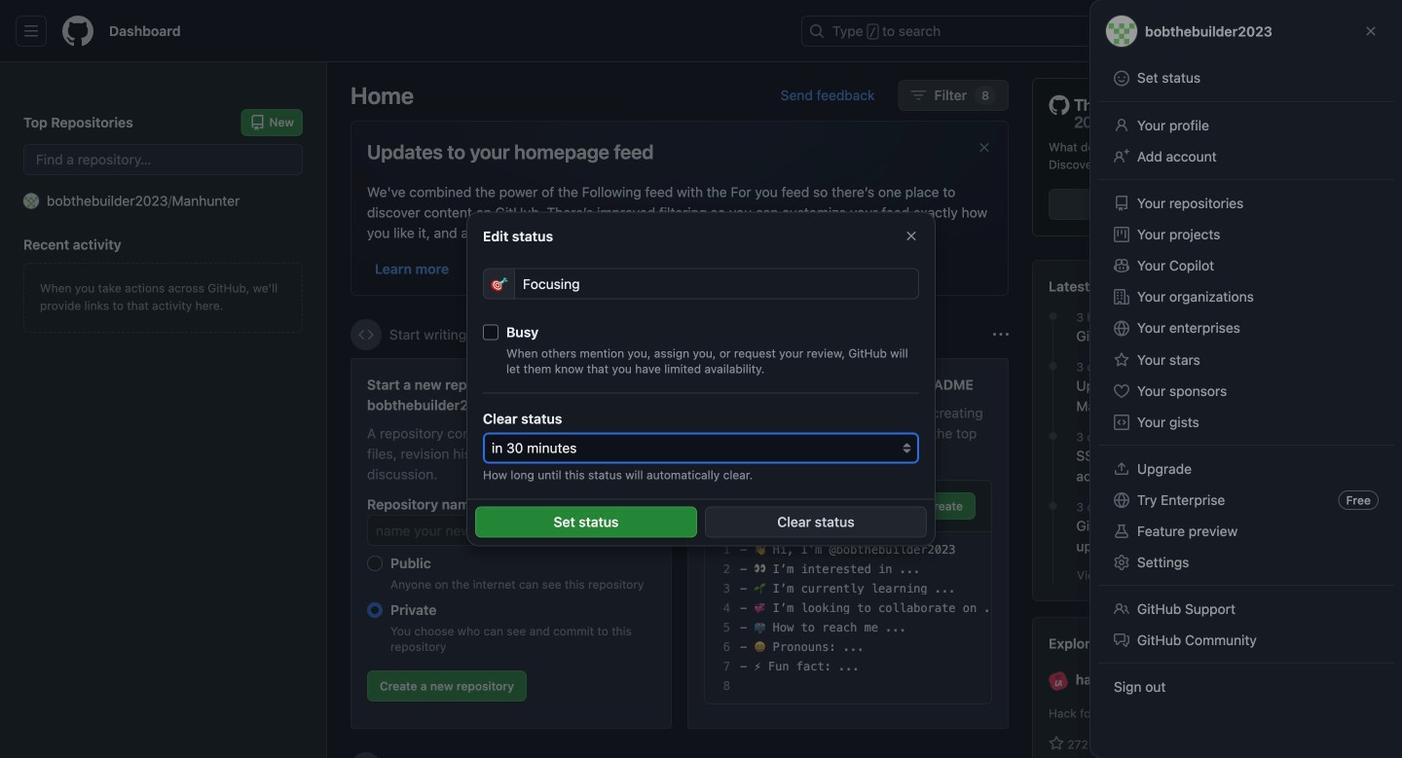 Task type: describe. For each thing, give the bounding box(es) containing it.
explore repositories navigation
[[1033, 618, 1379, 759]]

plus image
[[1180, 23, 1195, 39]]

2 dot fill image from the top
[[1046, 359, 1061, 374]]

3 dot fill image from the top
[[1046, 429, 1061, 444]]

star image
[[1049, 737, 1065, 752]]

explore element
[[1033, 78, 1379, 759]]

issue opened image
[[1247, 23, 1263, 39]]

command palette image
[[1119, 23, 1135, 39]]

4 dot fill image from the top
[[1046, 499, 1061, 514]]

account element
[[0, 62, 327, 759]]



Task type: vqa. For each thing, say whether or not it's contained in the screenshot.
the "plus" "icon"
yes



Task type: locate. For each thing, give the bounding box(es) containing it.
triangle down image
[[1203, 23, 1219, 39]]

1 dot fill image from the top
[[1046, 309, 1061, 325]]

dot fill image
[[1046, 309, 1061, 325], [1046, 359, 1061, 374], [1046, 429, 1061, 444], [1046, 499, 1061, 514]]

homepage image
[[62, 16, 94, 47]]



